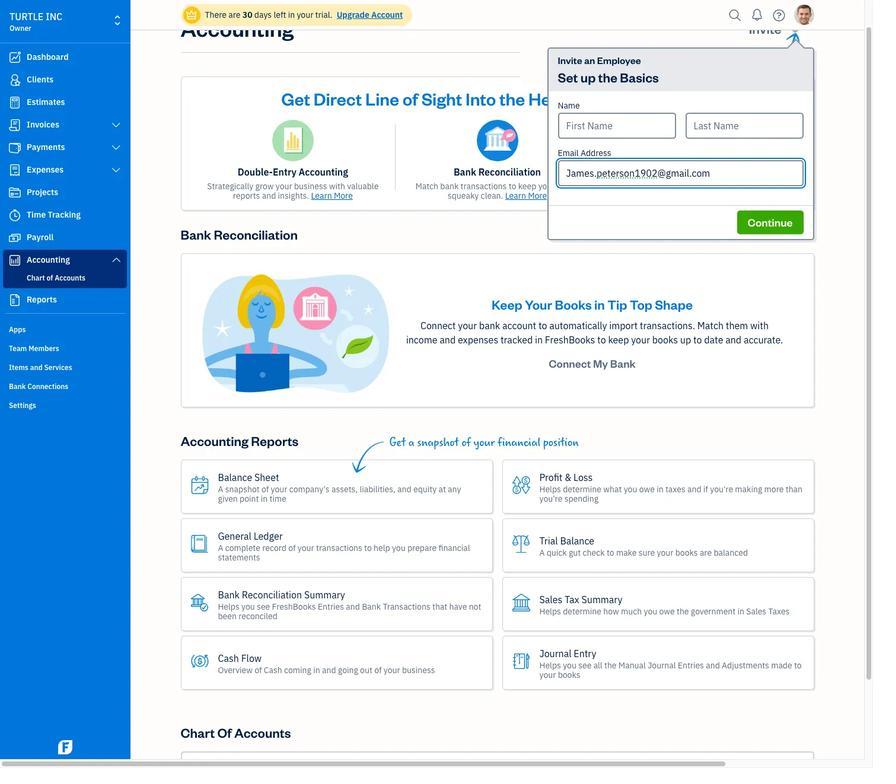 Task type: describe. For each thing, give the bounding box(es) containing it.
your inside match bank transactions to keep your books squeaky clean.
[[538, 181, 555, 192]]

helps for sales tax summary
[[540, 606, 561, 617]]

chart up edit
[[707, 166, 731, 178]]

spending
[[565, 493, 599, 504]]

sure
[[639, 547, 655, 558]]

chevron large down image for invoices
[[111, 120, 122, 130]]

liabilities,
[[360, 484, 396, 495]]

help
[[374, 543, 390, 553]]

journal up create
[[619, 166, 652, 178]]

bank inside match bank transactions to keep your books squeaky clean.
[[440, 181, 459, 192]]

account
[[502, 320, 536, 332]]

set
[[558, 69, 578, 85]]

1 horizontal spatial you're
[[710, 484, 733, 495]]

transactions inside match bank transactions to keep your books squeaky clean.
[[461, 181, 507, 192]]

the inside sales tax summary helps determine how much you owe the government in sales taxes
[[677, 606, 689, 617]]

go to help image
[[770, 6, 789, 24]]

address
[[581, 148, 611, 158]]

in right left
[[288, 9, 295, 20]]

items and services link
[[3, 358, 127, 376]]

to up my
[[597, 334, 606, 346]]

to inside trial balance a quick gut check to make sure your books are balanced
[[607, 547, 614, 558]]

journal entries and chart of accounts create journal entries and edit accounts in the chart of accounts with
[[615, 166, 789, 201]]

employee
[[597, 54, 641, 66]]

top
[[630, 296, 652, 313]]

connect my bank
[[549, 357, 636, 370]]

journal down tax
[[540, 648, 572, 659]]

1 horizontal spatial cash
[[264, 665, 282, 675]]

0 vertical spatial cash
[[218, 652, 239, 664]]

upgrade account link
[[334, 9, 403, 20]]

more
[[764, 484, 784, 495]]

learn for entry
[[311, 190, 332, 201]]

are inside trial balance a quick gut check to make sure your books are balanced
[[700, 547, 712, 558]]

quick
[[547, 547, 567, 558]]

equity
[[413, 484, 437, 495]]

upgrade
[[337, 9, 369, 20]]

tip
[[608, 296, 627, 313]]

a for balance sheet
[[218, 484, 223, 495]]

match inside match bank transactions to keep your books squeaky clean.
[[415, 181, 438, 192]]

your inside general ledger a complete record of your transactions to help you prepare financial statements
[[298, 543, 314, 553]]

of down flow
[[255, 665, 262, 675]]

freshbooks image
[[56, 740, 75, 755]]

notifications image
[[748, 3, 767, 27]]

that
[[432, 601, 447, 612]]

cash flow overview of cash coming in and going out of your business
[[218, 652, 435, 675]]

days
[[254, 9, 272, 20]]

in inside journal entries and chart of accounts create journal entries and edit accounts in the chart of accounts with
[[768, 181, 775, 192]]

learn more for double-entry accounting
[[311, 190, 353, 201]]

accounts
[[732, 181, 766, 192]]

freshbooks inside connect your bank account to automatically import transactions. match them with income and expenses tracked in freshbooks to keep your books up to date and accurate.
[[545, 334, 595, 346]]

making
[[735, 484, 762, 495]]

0 horizontal spatial your
[[525, 296, 552, 313]]

given
[[218, 493, 238, 504]]

business inside strategically grow your business with valuable reports and insights.
[[294, 181, 327, 192]]

1 vertical spatial sales
[[746, 606, 767, 617]]

with inside connect your bank account to automatically import transactions. match them with income and expenses tracked in freshbooks to keep your books up to date and accurate.
[[750, 320, 769, 332]]

the right into
[[500, 87, 525, 110]]

0 horizontal spatial are
[[229, 9, 241, 20]]

transactions
[[383, 601, 430, 612]]

dashboard
[[27, 52, 69, 62]]

projects
[[27, 187, 58, 198]]

time
[[27, 209, 46, 220]]

entries down journal entries and chart of accounts image
[[655, 166, 686, 178]]

services
[[44, 363, 72, 372]]

bank down strategically
[[181, 226, 211, 243]]

and down them
[[726, 334, 742, 346]]

of inside "main" element
[[47, 273, 53, 282]]

bank up been
[[218, 589, 240, 601]]

invoices
[[27, 119, 59, 130]]

your inside balance sheet a snapshot of your company's assets, liabilities, and equity at any given point in time
[[271, 484, 287, 495]]

chart of accounts
[[27, 273, 85, 282]]

clients
[[27, 74, 54, 85]]

bank connections
[[9, 382, 68, 391]]

chevron large down image
[[111, 143, 122, 152]]

tracked
[[501, 334, 533, 346]]

income
[[406, 334, 438, 346]]

have
[[449, 601, 467, 612]]

payments link
[[3, 137, 127, 158]]

in inside sales tax summary helps determine how much you owe the government in sales taxes
[[738, 606, 744, 617]]

learn more for bank reconciliation
[[505, 190, 547, 201]]

in left 'tip'
[[594, 296, 605, 313]]

match inside connect your bank account to automatically import transactions. match them with income and expenses tracked in freshbooks to keep your books up to date and accurate.
[[698, 320, 724, 332]]

and inside cash flow overview of cash coming in and going out of your business
[[322, 665, 336, 675]]

1 horizontal spatial bank reconciliation
[[454, 166, 541, 178]]

of right line
[[403, 87, 418, 110]]

1 vertical spatial reports
[[251, 433, 299, 449]]

the inside invite an employee set up the basics
[[598, 69, 618, 85]]

going
[[338, 665, 358, 675]]

reconciled
[[239, 611, 278, 621]]

loss
[[574, 471, 593, 483]]

payments
[[27, 142, 65, 152]]

0 horizontal spatial you're
[[540, 493, 563, 504]]

a for general ledger
[[218, 543, 223, 553]]

determine for summary
[[563, 606, 602, 617]]

payment image
[[8, 142, 22, 154]]

turtle
[[9, 11, 43, 23]]

sight
[[422, 87, 462, 110]]

team
[[9, 344, 27, 353]]

snapshot inside balance sheet a snapshot of your company's assets, liabilities, and equity at any given point in time
[[225, 484, 260, 495]]

reconciliation inside bank reconciliation summary helps you see freshbooks entries and bank transactions that have not been reconciled
[[242, 589, 302, 601]]

grow
[[255, 181, 274, 192]]

reports link
[[3, 289, 127, 311]]

manual
[[619, 660, 646, 671]]

ledger
[[254, 530, 283, 542]]

profit & loss helps determine what you owe in taxes and if you're making more than you're spending
[[540, 471, 803, 504]]

project image
[[8, 187, 22, 199]]

invite for invite
[[749, 20, 782, 37]]

record
[[262, 543, 286, 553]]

bank up squeaky
[[454, 166, 476, 178]]

books
[[555, 296, 592, 313]]

team members link
[[3, 339, 127, 357]]

of inside general ledger a complete record of your transactions to help you prepare financial statements
[[288, 543, 296, 553]]

a for trial balance
[[540, 547, 545, 558]]

accounts right of
[[234, 724, 291, 741]]

more for bank reconciliation
[[528, 190, 547, 201]]

trial balance a quick gut check to make sure your books are balanced
[[540, 535, 748, 558]]

match bank transactions to keep your books squeaky clean.
[[415, 181, 579, 201]]

summary for bank reconciliation summary
[[304, 589, 345, 601]]

business
[[643, 87, 714, 110]]

there
[[205, 9, 227, 20]]

of inside balance sheet a snapshot of your company's assets, liabilities, and equity at any given point in time
[[262, 484, 269, 495]]

connect your bank account to begin matching your bank transactions image
[[200, 273, 390, 394]]

journal right create
[[642, 181, 670, 192]]

connect my bank button
[[538, 352, 646, 376]]

invite button
[[738, 14, 814, 43]]

close image
[[792, 85, 806, 98]]

keep
[[492, 296, 522, 313]]

books inside match bank transactions to keep your books squeaky clean.
[[557, 181, 579, 192]]

owe inside profit & loss helps determine what you owe in taxes and if you're making more than you're spending
[[639, 484, 655, 495]]

connect for my
[[549, 357, 591, 370]]

adjustments
[[722, 660, 769, 671]]

determine for loss
[[563, 484, 602, 495]]

invite an employee set up the basics
[[558, 54, 659, 85]]

dashboard image
[[8, 52, 22, 63]]

account
[[371, 9, 403, 20]]

0 vertical spatial reconciliation
[[479, 166, 541, 178]]

chart left of
[[181, 724, 215, 741]]

transactions.
[[640, 320, 695, 332]]

clients link
[[3, 69, 127, 91]]

entry for journal
[[574, 648, 596, 659]]

helps inside journal entry helps you see all the manual journal entries and adjustments made to your books
[[540, 660, 561, 671]]

statements
[[218, 552, 260, 563]]

import
[[609, 320, 638, 332]]

than
[[786, 484, 803, 495]]

of
[[217, 724, 232, 741]]

1 horizontal spatial financial
[[498, 436, 541, 450]]

journal right the manual
[[648, 660, 676, 671]]

1 vertical spatial reconciliation
[[214, 226, 298, 243]]

entries left edit
[[672, 181, 698, 192]]

books inside trial balance a quick gut check to make sure your books are balanced
[[676, 547, 698, 558]]

your inside strategically grow your business with valuable reports and insights.
[[276, 181, 292, 192]]

of right name
[[584, 87, 600, 110]]

of right a
[[462, 436, 471, 450]]

made
[[771, 660, 792, 671]]

you inside profit & loss helps determine what you owe in taxes and if you're making more than you're spending
[[624, 484, 637, 495]]

see inside journal entry helps you see all the manual journal entries and adjustments made to your books
[[578, 660, 592, 671]]

dashboard link
[[3, 47, 127, 68]]

accounting link
[[3, 250, 127, 271]]

entries inside journal entry helps you see all the manual journal entries and adjustments made to your books
[[678, 660, 704, 671]]

accounting reports
[[181, 433, 299, 449]]

keep inside match bank transactions to keep your books squeaky clean.
[[518, 181, 536, 192]]

email
[[558, 148, 579, 158]]

to inside match bank transactions to keep your books squeaky clean.
[[509, 181, 516, 192]]

accounts up accounts
[[744, 166, 785, 178]]

accounts inside "main" element
[[55, 273, 85, 282]]

keep your books in tip top shape
[[492, 296, 693, 313]]

if
[[703, 484, 708, 495]]



Task type: locate. For each thing, give the bounding box(es) containing it.
1 horizontal spatial balance
[[560, 535, 594, 547]]

search image
[[726, 6, 745, 24]]

your inside trial balance a quick gut check to make sure your books are balanced
[[657, 547, 674, 558]]

books inside journal entry helps you see all the manual journal entries and adjustments made to your books
[[558, 670, 580, 680]]

0 horizontal spatial snapshot
[[225, 484, 260, 495]]

chart image
[[8, 254, 22, 266]]

the left government
[[677, 606, 689, 617]]

report image
[[8, 294, 22, 306]]

trial
[[540, 535, 558, 547]]

double-entry accounting image
[[272, 120, 314, 161]]

to inside general ledger a complete record of your transactions to help you prepare financial statements
[[364, 543, 372, 553]]

with up accurate.
[[750, 320, 769, 332]]

business right out
[[402, 665, 435, 675]]

helps for profit & loss
[[540, 484, 561, 495]]

cash
[[218, 652, 239, 664], [264, 665, 282, 675]]

0 horizontal spatial learn more
[[311, 190, 353, 201]]

bank inside "main" element
[[9, 382, 26, 391]]

of right create
[[641, 190, 648, 201]]

1 horizontal spatial freshbooks
[[545, 334, 595, 346]]

of right out
[[374, 665, 382, 675]]

1 vertical spatial balance
[[560, 535, 594, 547]]

gut
[[569, 547, 581, 558]]

bank reconciliation up match bank transactions to keep your books squeaky clean.
[[454, 166, 541, 178]]

1 horizontal spatial business
[[402, 665, 435, 675]]

learn right the insights.
[[311, 190, 332, 201]]

0 horizontal spatial balance
[[218, 471, 252, 483]]

business
[[294, 181, 327, 192], [402, 665, 435, 675]]

helps down quick
[[540, 606, 561, 617]]

transactions left help
[[316, 543, 362, 553]]

make
[[616, 547, 637, 558]]

1 vertical spatial owe
[[659, 606, 675, 617]]

connect
[[421, 320, 456, 332], [549, 357, 591, 370]]

get a snapshot of your financial position
[[389, 436, 579, 450]]

the right the all
[[604, 660, 617, 671]]

and left going
[[322, 665, 336, 675]]

0 horizontal spatial invite
[[558, 54, 582, 66]]

complete
[[225, 543, 260, 553]]

helps left the all
[[540, 660, 561, 671]]

transactions inside general ledger a complete record of your transactions to help you prepare financial statements
[[316, 543, 362, 553]]

transactions down "bank reconciliation" image
[[461, 181, 507, 192]]

of right record
[[288, 543, 296, 553]]

and left equity
[[398, 484, 412, 495]]

1 vertical spatial match
[[698, 320, 724, 332]]

learn right clean. at right top
[[505, 190, 526, 201]]

0 vertical spatial entry
[[273, 166, 296, 178]]

a
[[409, 436, 414, 450]]

0 horizontal spatial reports
[[27, 294, 57, 305]]

inc
[[46, 11, 62, 23]]

0 vertical spatial bank reconciliation
[[454, 166, 541, 178]]

and inside "main" element
[[30, 363, 43, 372]]

with inside journal entries and chart of accounts create journal entries and edit accounts in the chart of accounts with
[[687, 190, 703, 201]]

in inside profit & loss helps determine what you owe in taxes and if you're making more than you're spending
[[657, 484, 664, 495]]

1 vertical spatial are
[[700, 547, 712, 558]]

chart down enter an email address text box
[[619, 190, 639, 201]]

chart inside chart of accounts link
[[27, 273, 45, 282]]

2 determine from the top
[[563, 606, 602, 617]]

0 vertical spatial see
[[257, 601, 270, 612]]

financial inside general ledger a complete record of your transactions to help you prepare financial statements
[[439, 543, 470, 553]]

First Name text field
[[558, 113, 676, 139]]

invite inside dropdown button
[[749, 20, 782, 37]]

the inside journal entry helps you see all the manual journal entries and adjustments made to your books
[[604, 660, 617, 671]]

bank reconciliation image
[[477, 120, 518, 161]]

estimate image
[[8, 97, 22, 109]]

1 vertical spatial bank reconciliation
[[181, 226, 298, 243]]

get for get a snapshot of your financial position
[[389, 436, 406, 450]]

1 vertical spatial entry
[[574, 648, 596, 659]]

connect up 'income'
[[421, 320, 456, 332]]

0 vertical spatial chevron large down image
[[111, 120, 122, 130]]

chart of accounts link
[[5, 271, 125, 285]]

insights.
[[278, 190, 309, 201]]

freshbooks inside bank reconciliation summary helps you see freshbooks entries and bank transactions that have not been reconciled
[[272, 601, 316, 612]]

invoice image
[[8, 119, 22, 131]]

1 more from the left
[[334, 190, 353, 201]]

transactions
[[461, 181, 507, 192], [316, 543, 362, 553]]

at
[[439, 484, 446, 495]]

2 vertical spatial reconciliation
[[242, 589, 302, 601]]

0 vertical spatial financial
[[498, 436, 541, 450]]

an
[[584, 54, 595, 66]]

1 vertical spatial invite
[[558, 54, 582, 66]]

0 horizontal spatial learn
[[311, 190, 332, 201]]

learn more right the insights.
[[311, 190, 353, 201]]

in inside connect your bank account to automatically import transactions. match them with income and expenses tracked in freshbooks to keep your books up to date and accurate.
[[535, 334, 543, 346]]

bank left transactions
[[362, 601, 381, 612]]

in inside cash flow overview of cash coming in and going out of your business
[[313, 665, 320, 675]]

your
[[603, 87, 640, 110], [525, 296, 552, 313]]

and down journal entries and chart of accounts image
[[688, 166, 705, 178]]

accounts down enter an email address text box
[[650, 190, 685, 201]]

you inside sales tax summary helps determine how much you owe the government in sales taxes
[[644, 606, 657, 617]]

more for double-entry accounting
[[334, 190, 353, 201]]

0 vertical spatial determine
[[563, 484, 602, 495]]

in right accounts
[[768, 181, 775, 192]]

point
[[240, 493, 259, 504]]

reconciliation up reconciled
[[242, 589, 302, 601]]

client image
[[8, 74, 22, 86]]

helps inside profit & loss helps determine what you owe in taxes and if you're making more than you're spending
[[540, 484, 561, 495]]

bank reconciliation
[[454, 166, 541, 178], [181, 226, 298, 243]]

a inside balance sheet a snapshot of your company's assets, liabilities, and equity at any given point in time
[[218, 484, 223, 495]]

books inside connect your bank account to automatically import transactions. match them with income and expenses tracked in freshbooks to keep your books up to date and accurate.
[[652, 334, 678, 346]]

1 horizontal spatial match
[[698, 320, 724, 332]]

0 horizontal spatial owe
[[639, 484, 655, 495]]

the down the employee
[[598, 69, 618, 85]]

reports
[[233, 190, 260, 201]]

to right account
[[539, 320, 547, 332]]

0 horizontal spatial business
[[294, 181, 327, 192]]

entry inside journal entry helps you see all the manual journal entries and adjustments made to your books
[[574, 648, 596, 659]]

snapshot down sheet on the left
[[225, 484, 260, 495]]

summary up how
[[582, 594, 623, 605]]

0 vertical spatial owe
[[639, 484, 655, 495]]

1 vertical spatial bank
[[479, 320, 500, 332]]

a inside general ledger a complete record of your transactions to help you prepare financial statements
[[218, 543, 223, 553]]

and left transactions
[[346, 601, 360, 612]]

in right tracked
[[535, 334, 543, 346]]

chevrondown image
[[787, 20, 804, 37]]

0 vertical spatial match
[[415, 181, 438, 192]]

you inside journal entry helps you see all the manual journal entries and adjustments made to your books
[[563, 660, 577, 671]]

and left edit
[[700, 181, 714, 192]]

helps down profit
[[540, 484, 561, 495]]

up inside invite an employee set up the basics
[[581, 69, 596, 85]]

balance up gut
[[560, 535, 594, 547]]

0 vertical spatial up
[[581, 69, 596, 85]]

the
[[598, 69, 618, 85], [500, 87, 525, 110], [777, 181, 789, 192], [677, 606, 689, 617], [604, 660, 617, 671]]

entry up the all
[[574, 648, 596, 659]]

match up date
[[698, 320, 724, 332]]

date
[[704, 334, 723, 346]]

balance sheet a snapshot of your company's assets, liabilities, and equity at any given point in time
[[218, 471, 461, 504]]

of up accounts
[[733, 166, 742, 178]]

bank
[[440, 181, 459, 192], [479, 320, 500, 332]]

reports inside "main" element
[[27, 294, 57, 305]]

connect for your
[[421, 320, 456, 332]]

2 learn more from the left
[[505, 190, 547, 201]]

balance up given
[[218, 471, 252, 483]]

0 horizontal spatial see
[[257, 601, 270, 612]]

a
[[218, 484, 223, 495], [218, 543, 223, 553], [540, 547, 545, 558]]

been
[[218, 611, 237, 621]]

your inside journal entry helps you see all the manual journal entries and adjustments made to your books
[[540, 670, 556, 680]]

helps down statements
[[218, 601, 240, 612]]

1 determine from the top
[[563, 484, 602, 495]]

determine inside sales tax summary helps determine how much you owe the government in sales taxes
[[563, 606, 602, 617]]

see left the all
[[578, 660, 592, 671]]

1 horizontal spatial entry
[[574, 648, 596, 659]]

and inside bank reconciliation summary helps you see freshbooks entries and bank transactions that have not been reconciled
[[346, 601, 360, 612]]

0 horizontal spatial financial
[[439, 543, 470, 553]]

2 vertical spatial chevron large down image
[[111, 255, 122, 265]]

with inside strategically grow your business with valuable reports and insights.
[[329, 181, 345, 192]]

journal entries and chart of accounts image
[[681, 120, 723, 161]]

more right clean. at right top
[[528, 190, 547, 201]]

of down accounting link
[[47, 273, 53, 282]]

chevron large down image for expenses
[[111, 166, 122, 175]]

0 vertical spatial reports
[[27, 294, 57, 305]]

expense image
[[8, 164, 22, 176]]

see inside bank reconciliation summary helps you see freshbooks entries and bank transactions that have not been reconciled
[[257, 601, 270, 612]]

0 vertical spatial are
[[229, 9, 241, 20]]

basics
[[620, 69, 659, 85]]

0 vertical spatial transactions
[[461, 181, 507, 192]]

keep right clean. at right top
[[518, 181, 536, 192]]

0 horizontal spatial summary
[[304, 589, 345, 601]]

0 vertical spatial freshbooks
[[545, 334, 595, 346]]

payroll
[[27, 232, 54, 243]]

1 horizontal spatial bank
[[479, 320, 500, 332]]

all
[[594, 660, 603, 671]]

0 horizontal spatial entry
[[273, 166, 296, 178]]

journal entry helps you see all the manual journal entries and adjustments made to your books
[[540, 648, 802, 680]]

your inside cash flow overview of cash coming in and going out of your business
[[384, 665, 400, 675]]

learn for reconciliation
[[505, 190, 526, 201]]

expenses
[[27, 164, 64, 175]]

Last Name text field
[[685, 113, 804, 139]]

helps for bank reconciliation summary
[[218, 601, 240, 612]]

summary for sales tax summary
[[582, 594, 623, 605]]

to right made
[[794, 660, 802, 671]]

trial.
[[315, 9, 332, 20]]

you
[[624, 484, 637, 495], [392, 543, 406, 553], [241, 601, 255, 612], [644, 606, 657, 617], [563, 660, 577, 671]]

get left direct
[[281, 87, 310, 110]]

you're down profit
[[540, 493, 563, 504]]

time tracking
[[27, 209, 81, 220]]

books down "email" on the top
[[557, 181, 579, 192]]

you inside bank reconciliation summary helps you see freshbooks entries and bank transactions that have not been reconciled
[[241, 601, 255, 612]]

owe left taxes
[[639, 484, 655, 495]]

shape
[[655, 296, 693, 313]]

the inside journal entries and chart of accounts create journal entries and edit accounts in the chart of accounts with
[[777, 181, 789, 192]]

2 horizontal spatial with
[[750, 320, 769, 332]]

1 horizontal spatial see
[[578, 660, 592, 671]]

owner
[[9, 24, 31, 33]]

0 vertical spatial bank
[[440, 181, 459, 192]]

entry for double-
[[273, 166, 296, 178]]

business down double-entry accounting on the top of page
[[294, 181, 327, 192]]

2 learn from the left
[[505, 190, 526, 201]]

0 vertical spatial invite
[[749, 20, 782, 37]]

0 horizontal spatial keep
[[518, 181, 536, 192]]

invite inside invite an employee set up the basics
[[558, 54, 582, 66]]

0 horizontal spatial up
[[581, 69, 596, 85]]

expenses
[[458, 334, 498, 346]]

summary inside sales tax summary helps determine how much you owe the government in sales taxes
[[582, 594, 623, 605]]

1 horizontal spatial owe
[[659, 606, 675, 617]]

2 chevron large down image from the top
[[111, 166, 122, 175]]

1 horizontal spatial learn more
[[505, 190, 547, 201]]

books
[[557, 181, 579, 192], [652, 334, 678, 346], [676, 547, 698, 558], [558, 670, 580, 680]]

bank inside connect your bank account to automatically import transactions. match them with income and expenses tracked in freshbooks to keep your books up to date and accurate.
[[479, 320, 500, 332]]

balance inside balance sheet a snapshot of your company's assets, liabilities, and equity at any given point in time
[[218, 471, 252, 483]]

1 horizontal spatial up
[[680, 334, 691, 346]]

up down "an"
[[581, 69, 596, 85]]

bank down items
[[9, 382, 26, 391]]

health
[[529, 87, 581, 110]]

flow
[[241, 652, 262, 664]]

your up account
[[525, 296, 552, 313]]

1 horizontal spatial learn
[[505, 190, 526, 201]]

summary inside bank reconciliation summary helps you see freshbooks entries and bank transactions that have not been reconciled
[[304, 589, 345, 601]]

determine
[[563, 484, 602, 495], [563, 606, 602, 617]]

&
[[565, 471, 571, 483]]

chevron large down image up chevron large down image at the top of page
[[111, 120, 122, 130]]

owe right much
[[659, 606, 675, 617]]

business inside cash flow overview of cash coming in and going out of your business
[[402, 665, 435, 675]]

up down transactions.
[[680, 334, 691, 346]]

0 vertical spatial balance
[[218, 471, 252, 483]]

1 horizontal spatial with
[[687, 190, 703, 201]]

0 horizontal spatial bank reconciliation
[[181, 226, 298, 243]]

determine down loss
[[563, 484, 602, 495]]

you inside general ledger a complete record of your transactions to help you prepare financial statements
[[392, 543, 406, 553]]

invite for invite an employee set up the basics
[[558, 54, 582, 66]]

money image
[[8, 232, 22, 244]]

and right 'income'
[[440, 334, 456, 346]]

0 vertical spatial snapshot
[[417, 436, 459, 450]]

a inside trial balance a quick gut check to make sure your books are balanced
[[540, 547, 545, 558]]

learn more
[[311, 190, 353, 201], [505, 190, 547, 201]]

1 vertical spatial up
[[680, 334, 691, 346]]

0 horizontal spatial more
[[334, 190, 353, 201]]

1 horizontal spatial connect
[[549, 357, 591, 370]]

1 vertical spatial connect
[[549, 357, 591, 370]]

continue
[[748, 215, 793, 229]]

you right what
[[624, 484, 637, 495]]

0 vertical spatial connect
[[421, 320, 456, 332]]

0 horizontal spatial with
[[329, 181, 345, 192]]

1 vertical spatial freshbooks
[[272, 601, 316, 612]]

apps
[[9, 325, 26, 334]]

and inside profit & loss helps determine what you owe in taxes and if you're making more than you're spending
[[688, 484, 702, 495]]

left
[[274, 9, 286, 20]]

owe inside sales tax summary helps determine how much you owe the government in sales taxes
[[659, 606, 675, 617]]

accounts down accounting link
[[55, 273, 85, 282]]

profit
[[540, 471, 563, 483]]

you right help
[[392, 543, 406, 553]]

connect inside connect your bank account to automatically import transactions. match them with income and expenses tracked in freshbooks to keep your books up to date and accurate.
[[421, 320, 456, 332]]

position
[[543, 436, 579, 450]]

chevron large down image inside invoices "link"
[[111, 120, 122, 130]]

connect inside button
[[549, 357, 591, 370]]

in inside balance sheet a snapshot of your company's assets, liabilities, and equity at any given point in time
[[261, 493, 268, 504]]

settings link
[[3, 396, 127, 414]]

1 vertical spatial cash
[[264, 665, 282, 675]]

see right been
[[257, 601, 270, 612]]

30
[[242, 9, 252, 20]]

accounting inside accounting link
[[27, 254, 70, 265]]

crown image
[[185, 9, 198, 21]]

and inside strategically grow your business with valuable reports and insights.
[[262, 190, 276, 201]]

tax
[[565, 594, 579, 605]]

3 chevron large down image from the top
[[111, 255, 122, 265]]

balance inside trial balance a quick gut check to make sure your books are balanced
[[560, 535, 594, 547]]

taxes
[[769, 606, 790, 617]]

settings
[[9, 401, 36, 410]]

0 horizontal spatial bank
[[440, 181, 459, 192]]

1 vertical spatial determine
[[563, 606, 602, 617]]

0 horizontal spatial sales
[[540, 594, 563, 605]]

2 more from the left
[[528, 190, 547, 201]]

1 learn from the left
[[311, 190, 332, 201]]

to inside journal entry helps you see all the manual journal entries and adjustments made to your books
[[794, 660, 802, 671]]

1 vertical spatial business
[[402, 665, 435, 675]]

you're right if on the right bottom
[[710, 484, 733, 495]]

0 horizontal spatial freshbooks
[[272, 601, 316, 612]]

1 chevron large down image from the top
[[111, 120, 122, 130]]

a down "trial"
[[540, 547, 545, 558]]

1 horizontal spatial are
[[700, 547, 712, 558]]

0 horizontal spatial transactions
[[316, 543, 362, 553]]

0 horizontal spatial get
[[281, 87, 310, 110]]

bank left clean. at right top
[[440, 181, 459, 192]]

financial
[[498, 436, 541, 450], [439, 543, 470, 553]]

bank reconciliation summary helps you see freshbooks entries and bank transactions that have not been reconciled
[[218, 589, 481, 621]]

1 horizontal spatial reports
[[251, 433, 299, 449]]

summary
[[304, 589, 345, 601], [582, 594, 623, 605]]

and right items
[[30, 363, 43, 372]]

expenses link
[[3, 160, 127, 181]]

in left time
[[261, 493, 268, 504]]

1 horizontal spatial get
[[389, 436, 406, 450]]

strategically grow your business with valuable reports and insights.
[[207, 181, 379, 201]]

0 vertical spatial keep
[[518, 181, 536, 192]]

1 horizontal spatial transactions
[[461, 181, 507, 192]]

are left balanced
[[700, 547, 712, 558]]

overview
[[218, 665, 253, 675]]

invite left chevrondown image
[[749, 20, 782, 37]]

get left a
[[389, 436, 406, 450]]

entries inside bank reconciliation summary helps you see freshbooks entries and bank transactions that have not been reconciled
[[318, 601, 344, 612]]

in left taxes
[[657, 484, 664, 495]]

of down sheet on the left
[[262, 484, 269, 495]]

sales left tax
[[540, 594, 563, 605]]

1 vertical spatial your
[[525, 296, 552, 313]]

to left the make
[[607, 547, 614, 558]]

1 vertical spatial get
[[389, 436, 406, 450]]

1 horizontal spatial invite
[[749, 20, 782, 37]]

determine down tax
[[563, 606, 602, 617]]

bank up expenses
[[479, 320, 500, 332]]

keep down import
[[608, 334, 629, 346]]

edit
[[716, 181, 730, 192]]

reconciliation down reports on the top of the page
[[214, 226, 298, 243]]

bank right my
[[610, 357, 636, 370]]

into
[[466, 87, 496, 110]]

1 learn more from the left
[[311, 190, 353, 201]]

1 vertical spatial chevron large down image
[[111, 166, 122, 175]]

and inside balance sheet a snapshot of your company's assets, liabilities, and equity at any given point in time
[[398, 484, 412, 495]]

0 vertical spatial sales
[[540, 594, 563, 605]]

bank inside button
[[610, 357, 636, 370]]

main element
[[0, 0, 160, 759]]

double-
[[238, 166, 273, 178]]

and inside journal entry helps you see all the manual journal entries and adjustments made to your books
[[706, 660, 720, 671]]

snapshot right a
[[417, 436, 459, 450]]

summary down general ledger a complete record of your transactions to help you prepare financial statements
[[304, 589, 345, 601]]

keep inside connect your bank account to automatically import transactions. match them with income and expenses tracked in freshbooks to keep your books up to date and accurate.
[[608, 334, 629, 346]]

how
[[603, 606, 619, 617]]

match left squeaky
[[415, 181, 438, 192]]

double-entry accounting
[[238, 166, 348, 178]]

of
[[403, 87, 418, 110], [584, 87, 600, 110], [733, 166, 742, 178], [641, 190, 648, 201], [47, 273, 53, 282], [462, 436, 471, 450], [262, 484, 269, 495], [288, 543, 296, 553], [255, 665, 262, 675], [374, 665, 382, 675]]

0 vertical spatial get
[[281, 87, 310, 110]]

up inside connect your bank account to automatically import transactions. match them with income and expenses tracked in freshbooks to keep your books up to date and accurate.
[[680, 334, 691, 346]]

books right sure
[[676, 547, 698, 558]]

1 horizontal spatial summary
[[582, 594, 623, 605]]

check
[[583, 547, 605, 558]]

helps inside bank reconciliation summary helps you see freshbooks entries and bank transactions that have not been reconciled
[[218, 601, 240, 612]]

coming
[[284, 665, 311, 675]]

valuable
[[347, 181, 379, 192]]

clean.
[[481, 190, 503, 201]]

0 vertical spatial your
[[603, 87, 640, 110]]

0 horizontal spatial cash
[[218, 652, 239, 664]]

1 horizontal spatial snapshot
[[417, 436, 459, 450]]

1 horizontal spatial your
[[603, 87, 640, 110]]

squeaky
[[448, 190, 479, 201]]

sales left taxes
[[746, 606, 767, 617]]

timer image
[[8, 209, 22, 221]]

0 horizontal spatial connect
[[421, 320, 456, 332]]

helps inside sales tax summary helps determine how much you owe the government in sales taxes
[[540, 606, 561, 617]]

a left the point on the left bottom
[[218, 484, 223, 495]]

to right clean. at right top
[[509, 181, 516, 192]]

more right the insights.
[[334, 190, 353, 201]]

1 horizontal spatial keep
[[608, 334, 629, 346]]

chevron large down image for accounting
[[111, 255, 122, 265]]

sales
[[540, 594, 563, 605], [746, 606, 767, 617]]

time
[[270, 493, 286, 504]]

1 vertical spatial snapshot
[[225, 484, 260, 495]]

bank reconciliation down reports on the top of the page
[[181, 226, 298, 243]]

chevron large down image
[[111, 120, 122, 130], [111, 166, 122, 175], [111, 255, 122, 265]]

determine inside profit & loss helps determine what you owe in taxes and if you're making more than you're spending
[[563, 484, 602, 495]]

1 vertical spatial transactions
[[316, 543, 362, 553]]

get for get direct line of sight into the health of your business
[[281, 87, 310, 110]]

your up first name text field
[[603, 87, 640, 110]]

to left date
[[693, 334, 702, 346]]

entry up strategically grow your business with valuable reports and insights. in the left of the page
[[273, 166, 296, 178]]

Enter an email address text field
[[558, 160, 804, 186]]



Task type: vqa. For each thing, say whether or not it's contained in the screenshot.


